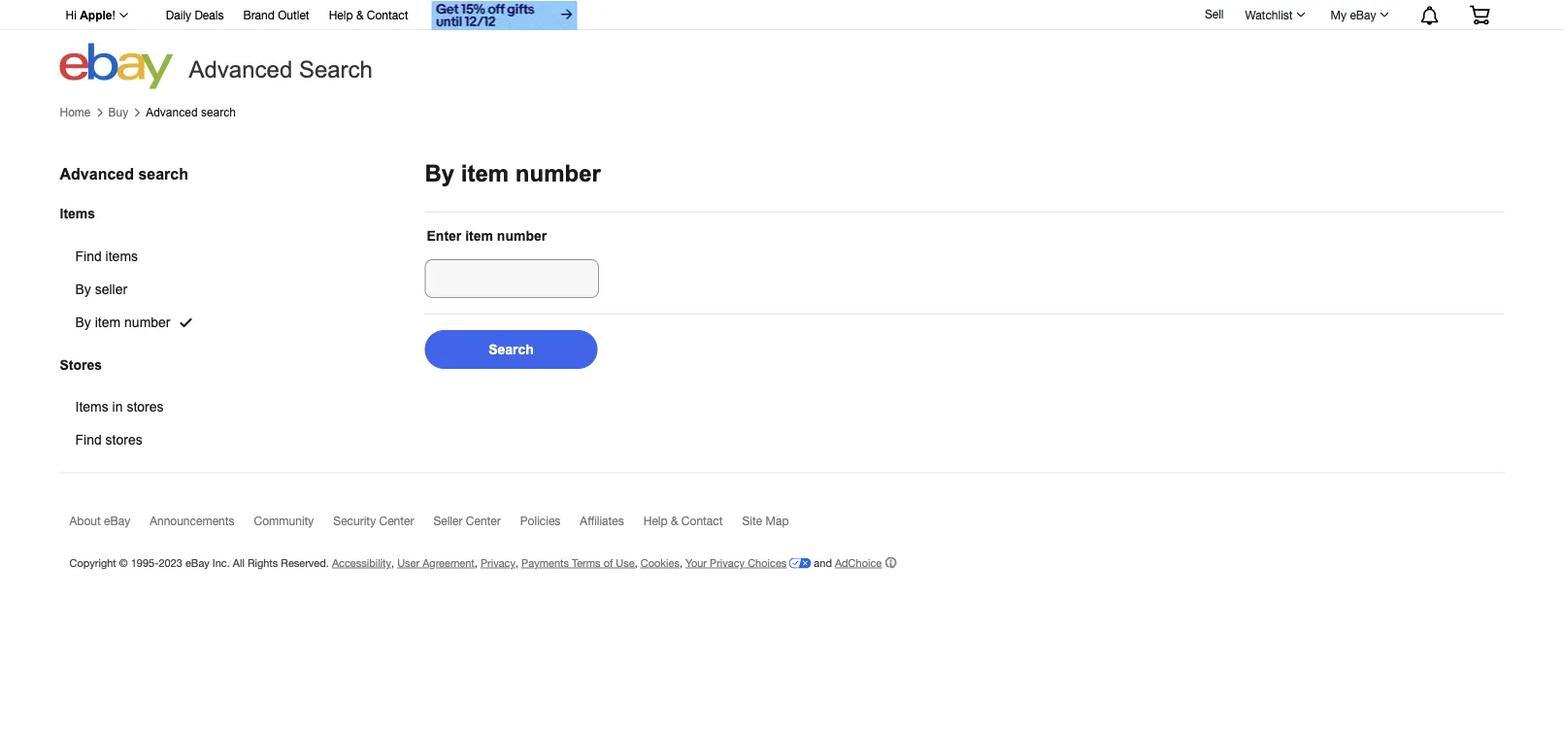 Task type: vqa. For each thing, say whether or not it's contained in the screenshot.
the By to the bottom
yes



Task type: describe. For each thing, give the bounding box(es) containing it.
policies
[[520, 514, 561, 527]]

my ebay
[[1331, 8, 1376, 21]]

apple
[[80, 9, 112, 22]]

security center
[[333, 514, 414, 527]]

about ebay
[[69, 514, 130, 527]]

help for leftmost the help & contact link
[[329, 8, 353, 22]]

buy
[[108, 106, 128, 119]]

©
[[119, 556, 128, 569]]

by for by item number link at top
[[75, 315, 91, 330]]

community link
[[254, 514, 333, 536]]

announcements link
[[150, 514, 254, 536]]

user agreement link
[[397, 556, 475, 569]]

seller
[[434, 514, 463, 527]]

policies link
[[520, 514, 580, 536]]

advanced search link
[[146, 106, 236, 119]]

sell link
[[1196, 7, 1233, 21]]

adchoice
[[835, 556, 882, 569]]

announcements
[[150, 514, 235, 527]]

get an extra 15% off image
[[432, 1, 577, 30]]

by item number link
[[60, 306, 217, 339]]

items in stores link
[[60, 391, 210, 424]]

items
[[105, 249, 138, 264]]

my ebay link
[[1320, 3, 1398, 26]]

center for seller center
[[466, 514, 501, 527]]

security
[[333, 514, 376, 527]]

find items link
[[60, 240, 217, 273]]

items in stores
[[75, 400, 164, 415]]

find items
[[75, 249, 138, 264]]

rights
[[248, 556, 278, 569]]

home
[[60, 106, 91, 119]]

site
[[742, 514, 762, 527]]

adchoice link
[[835, 556, 897, 569]]

0 vertical spatial number
[[516, 161, 601, 186]]

1 vertical spatial stores
[[105, 433, 143, 448]]

help for the bottommost the help & contact link
[[644, 514, 668, 527]]

all
[[233, 556, 245, 569]]

1 privacy from the left
[[481, 556, 516, 569]]

by for by seller link
[[75, 282, 91, 297]]

security center link
[[333, 514, 434, 536]]

2 privacy from the left
[[710, 556, 745, 569]]

deals
[[195, 8, 224, 22]]

search button
[[425, 330, 598, 369]]

1 vertical spatial advanced
[[146, 106, 198, 119]]

items for items in stores
[[75, 400, 109, 415]]

hi
[[66, 9, 77, 22]]

use
[[616, 556, 635, 569]]

about
[[69, 514, 101, 527]]

copyright © 1995-2023 ebay inc. all rights reserved. accessibility , user agreement , privacy , payments terms of use , cookies , your privacy choices
[[69, 556, 787, 569]]

seller center link
[[434, 514, 520, 536]]

0 vertical spatial stores
[[127, 400, 164, 415]]

terms
[[572, 556, 601, 569]]

accessibility
[[332, 556, 391, 569]]

affiliates link
[[580, 514, 644, 536]]

outlet
[[278, 8, 309, 22]]

find stores
[[75, 433, 143, 448]]

!
[[112, 9, 115, 22]]

1 vertical spatial item
[[465, 228, 493, 243]]

your shopping cart image
[[1469, 5, 1491, 25]]

1 horizontal spatial by item number
[[425, 161, 601, 186]]

reserved.
[[281, 556, 329, 569]]

2 vertical spatial ebay
[[185, 556, 210, 569]]

3 , from the left
[[516, 556, 519, 569]]

buy link
[[108, 106, 128, 119]]

watchlist link
[[1235, 3, 1314, 26]]

by seller
[[75, 282, 127, 297]]

site map link
[[742, 514, 808, 536]]

copyright
[[69, 556, 116, 569]]

2023
[[159, 556, 182, 569]]

0 vertical spatial advanced search
[[146, 106, 236, 119]]



Task type: locate. For each thing, give the bounding box(es) containing it.
center for security center
[[379, 514, 414, 527]]

1 horizontal spatial help & contact link
[[644, 514, 742, 536]]

2 center from the left
[[466, 514, 501, 527]]

ebay inside account "navigation"
[[1350, 8, 1376, 21]]

agreement
[[423, 556, 475, 569]]

help & contact inside account "navigation"
[[329, 8, 408, 22]]

by left seller
[[75, 282, 91, 297]]

ebay
[[1350, 8, 1376, 21], [104, 514, 130, 527], [185, 556, 210, 569]]

hi apple !
[[66, 9, 115, 22]]

0 horizontal spatial search
[[138, 165, 188, 183]]

1 horizontal spatial search
[[489, 342, 534, 357]]

1 horizontal spatial &
[[671, 514, 678, 527]]

privacy down seller center link at the left bottom of the page
[[481, 556, 516, 569]]

0 horizontal spatial ebay
[[104, 514, 130, 527]]

1 vertical spatial number
[[497, 228, 547, 243]]

1 vertical spatial &
[[671, 514, 678, 527]]

ebay right my
[[1350, 8, 1376, 21]]

ebay for about ebay
[[104, 514, 130, 527]]

2 find from the top
[[75, 433, 102, 448]]

number up enter item number
[[516, 161, 601, 186]]

2 , from the left
[[475, 556, 478, 569]]

cookies
[[641, 556, 680, 569]]

item up enter item number
[[461, 161, 509, 186]]

stores down items in stores
[[105, 433, 143, 448]]

account navigation
[[55, 0, 1505, 33]]

contact
[[367, 8, 408, 22], [682, 514, 723, 527]]

1 vertical spatial advanced search
[[60, 165, 188, 183]]

search down enter item number text box
[[489, 342, 534, 357]]

help up the cookies
[[644, 514, 668, 527]]

item
[[461, 161, 509, 186], [465, 228, 493, 243], [95, 315, 121, 330]]

, left cookies link
[[635, 556, 638, 569]]

help & contact up your
[[644, 514, 723, 527]]

ebay for my ebay
[[1350, 8, 1376, 21]]

center right the seller on the left bottom
[[466, 514, 501, 527]]

inc.
[[213, 556, 230, 569]]

brand outlet link
[[243, 5, 309, 27]]

sell
[[1205, 7, 1224, 21]]

& up the cookies
[[671, 514, 678, 527]]

0 vertical spatial by
[[425, 161, 455, 186]]

& inside account "navigation"
[[356, 8, 364, 22]]

,
[[391, 556, 394, 569], [475, 556, 478, 569], [516, 556, 519, 569], [635, 556, 638, 569], [680, 556, 683, 569]]

center right security
[[379, 514, 414, 527]]

center
[[379, 514, 414, 527], [466, 514, 501, 527]]

banner
[[55, 0, 1505, 89]]

by item number
[[425, 161, 601, 186], [75, 315, 170, 330]]

by item number down seller
[[75, 315, 170, 330]]

search down outlet
[[299, 57, 373, 83]]

privacy right your
[[710, 556, 745, 569]]

1 vertical spatial by
[[75, 282, 91, 297]]

stores
[[60, 357, 102, 372]]

search down 'advanced search'
[[201, 106, 236, 119]]

1 vertical spatial by item number
[[75, 315, 170, 330]]

seller
[[95, 282, 127, 297]]

0 vertical spatial ebay
[[1350, 8, 1376, 21]]

contact up your
[[682, 514, 723, 527]]

0 horizontal spatial &
[[356, 8, 364, 22]]

0 horizontal spatial search
[[299, 57, 373, 83]]

payments terms of use link
[[522, 556, 635, 569]]

1995-
[[131, 556, 159, 569]]

items for items
[[60, 206, 95, 222]]

find stores link
[[60, 424, 210, 457]]

1 horizontal spatial privacy
[[710, 556, 745, 569]]

your
[[686, 556, 707, 569]]

0 horizontal spatial help & contact
[[329, 8, 408, 22]]

ebay right about
[[104, 514, 130, 527]]

0 vertical spatial search
[[299, 57, 373, 83]]

2 vertical spatial advanced
[[60, 165, 134, 183]]

1 horizontal spatial center
[[466, 514, 501, 527]]

2 vertical spatial by
[[75, 315, 91, 330]]

1 vertical spatial help & contact link
[[644, 514, 742, 536]]

advanced search right buy on the left of the page
[[146, 106, 236, 119]]

& for the bottommost the help & contact link
[[671, 514, 678, 527]]

find for find stores
[[75, 433, 102, 448]]

payments
[[522, 556, 569, 569]]

item down seller
[[95, 315, 121, 330]]

0 vertical spatial search
[[201, 106, 236, 119]]

cookies link
[[641, 556, 680, 569]]

1 vertical spatial contact
[[682, 514, 723, 527]]

number down by seller link
[[124, 315, 170, 330]]

0 vertical spatial find
[[75, 249, 102, 264]]

help & contact link
[[329, 5, 408, 27], [644, 514, 742, 536]]

0 vertical spatial help
[[329, 8, 353, 22]]

advanced down brand
[[189, 57, 293, 83]]

help right outlet
[[329, 8, 353, 22]]

by down by seller at the left top of page
[[75, 315, 91, 330]]

community
[[254, 514, 314, 527]]

help inside account "navigation"
[[329, 8, 353, 22]]

watchlist
[[1245, 8, 1293, 21]]

enter
[[427, 228, 462, 243]]

by
[[425, 161, 455, 186], [75, 282, 91, 297], [75, 315, 91, 330]]

0 vertical spatial help & contact
[[329, 8, 408, 22]]

search down advanced search link
[[138, 165, 188, 183]]

1 center from the left
[[379, 514, 414, 527]]

1 vertical spatial help & contact
[[644, 514, 723, 527]]

brand outlet
[[243, 8, 309, 22]]

0 vertical spatial by item number
[[425, 161, 601, 186]]

advanced
[[189, 57, 293, 83], [146, 106, 198, 119], [60, 165, 134, 183]]

of
[[604, 556, 613, 569]]

help & contact right outlet
[[329, 8, 408, 22]]

& right outlet
[[356, 8, 364, 22]]

1 vertical spatial search
[[489, 342, 534, 357]]

2 vertical spatial item
[[95, 315, 121, 330]]

find down items in stores
[[75, 433, 102, 448]]

user
[[397, 556, 420, 569]]

help
[[329, 8, 353, 22], [644, 514, 668, 527]]

find for find items
[[75, 249, 102, 264]]

0 horizontal spatial help & contact link
[[329, 5, 408, 27]]

privacy link
[[481, 556, 516, 569]]

accessibility link
[[332, 556, 391, 569]]

number
[[516, 161, 601, 186], [497, 228, 547, 243], [124, 315, 170, 330]]

, left your
[[680, 556, 683, 569]]

enter item number
[[427, 228, 547, 243]]

by item number up enter item number
[[425, 161, 601, 186]]

1 vertical spatial help
[[644, 514, 668, 527]]

items up find items
[[60, 206, 95, 222]]

map
[[766, 514, 789, 527]]

0 vertical spatial items
[[60, 206, 95, 222]]

advanced search
[[146, 106, 236, 119], [60, 165, 188, 183]]

advanced search
[[189, 57, 373, 83]]

0 horizontal spatial center
[[379, 514, 414, 527]]

1 vertical spatial find
[[75, 433, 102, 448]]

1 vertical spatial items
[[75, 400, 109, 415]]

search inside button
[[489, 342, 534, 357]]

contact right outlet
[[367, 8, 408, 22]]

1 vertical spatial ebay
[[104, 514, 130, 527]]

stores right in
[[127, 400, 164, 415]]

in
[[112, 400, 123, 415]]

daily
[[166, 8, 191, 22]]

help & contact link right outlet
[[329, 5, 408, 27]]

1 , from the left
[[391, 556, 394, 569]]

0 vertical spatial contact
[[367, 8, 408, 22]]

item right enter
[[465, 228, 493, 243]]

advanced down buy link
[[60, 165, 134, 183]]

and
[[814, 556, 832, 569]]

number up enter item number text box
[[497, 228, 547, 243]]

, left payments
[[516, 556, 519, 569]]

5 , from the left
[[680, 556, 683, 569]]

help & contact link up your
[[644, 514, 742, 536]]

1 horizontal spatial search
[[201, 106, 236, 119]]

ebay left inc.
[[185, 556, 210, 569]]

1 horizontal spatial ebay
[[185, 556, 210, 569]]

help & contact
[[329, 8, 408, 22], [644, 514, 723, 527]]

, left user
[[391, 556, 394, 569]]

choices
[[748, 556, 787, 569]]

my
[[1331, 8, 1347, 21]]

0 horizontal spatial help
[[329, 8, 353, 22]]

1 vertical spatial search
[[138, 165, 188, 183]]

0 vertical spatial &
[[356, 8, 364, 22]]

contact for leftmost the help & contact link
[[367, 8, 408, 22]]

search
[[299, 57, 373, 83], [489, 342, 534, 357]]

1 horizontal spatial contact
[[682, 514, 723, 527]]

find left 'items'
[[75, 249, 102, 264]]

by seller link
[[60, 273, 217, 306]]

search
[[201, 106, 236, 119], [138, 165, 188, 183]]

1 horizontal spatial help & contact
[[644, 514, 723, 527]]

1 horizontal spatial help
[[644, 514, 668, 527]]

privacy
[[481, 556, 516, 569], [710, 556, 745, 569]]

and adchoice
[[811, 556, 882, 569]]

1 find from the top
[[75, 249, 102, 264]]

0 vertical spatial advanced
[[189, 57, 293, 83]]

& for leftmost the help & contact link
[[356, 8, 364, 22]]

0 horizontal spatial contact
[[367, 8, 408, 22]]

banner containing sell
[[55, 0, 1505, 89]]

&
[[356, 8, 364, 22], [671, 514, 678, 527]]

contact inside account "navigation"
[[367, 8, 408, 22]]

items
[[60, 206, 95, 222], [75, 400, 109, 415]]

affiliates
[[580, 514, 624, 527]]

2 horizontal spatial ebay
[[1350, 8, 1376, 21]]

0 vertical spatial help & contact link
[[329, 5, 408, 27]]

site map
[[742, 514, 789, 527]]

seller center
[[434, 514, 501, 527]]

items left in
[[75, 400, 109, 415]]

your privacy choices link
[[686, 556, 811, 569]]

0 vertical spatial item
[[461, 161, 509, 186]]

about ebay link
[[69, 514, 150, 536]]

Enter item number text field
[[425, 259, 599, 298]]

0 horizontal spatial by item number
[[75, 315, 170, 330]]

brand
[[243, 8, 275, 22]]

by up enter
[[425, 161, 455, 186]]

daily deals
[[166, 8, 224, 22]]

contact for the bottommost the help & contact link
[[682, 514, 723, 527]]

advanced search down buy link
[[60, 165, 188, 183]]

2 vertical spatial number
[[124, 315, 170, 330]]

, left privacy "link"
[[475, 556, 478, 569]]

advanced right buy on the left of the page
[[146, 106, 198, 119]]

daily deals link
[[166, 5, 224, 27]]

4 , from the left
[[635, 556, 638, 569]]

home link
[[60, 106, 91, 119]]

find
[[75, 249, 102, 264], [75, 433, 102, 448]]

item inside by item number link
[[95, 315, 121, 330]]

0 horizontal spatial privacy
[[481, 556, 516, 569]]



